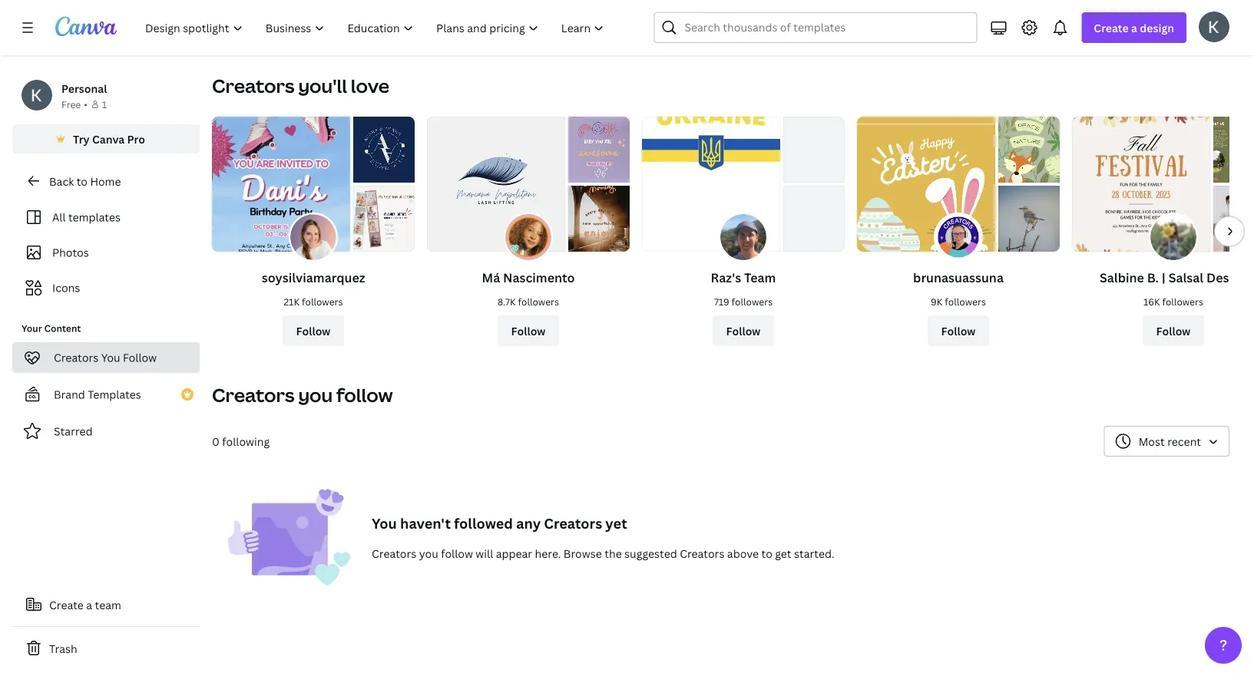 Task type: locate. For each thing, give the bounding box(es) containing it.
templates
[[68, 210, 121, 225]]

salbine
[[1100, 269, 1144, 286]]

followers down salsal at the right top
[[1162, 295, 1204, 308]]

4 follow button from the left
[[928, 316, 989, 346]]

browse
[[564, 547, 602, 561]]

followers
[[302, 295, 343, 308], [518, 295, 559, 308], [732, 295, 773, 308], [945, 295, 986, 308], [1162, 295, 1204, 308]]

all
[[52, 210, 66, 225]]

Most recent button
[[1104, 426, 1230, 457]]

love
[[351, 73, 389, 98]]

má
[[482, 269, 500, 286]]

0 horizontal spatial create
[[49, 598, 84, 613]]

1 vertical spatial a
[[86, 598, 92, 613]]

you left haven't
[[372, 514, 397, 533]]

following
[[222, 434, 270, 449]]

followers down team
[[732, 295, 773, 308]]

creators you follow
[[54, 351, 157, 365]]

salsal
[[1169, 269, 1204, 286]]

create a team
[[49, 598, 121, 613]]

follow up templates
[[123, 351, 157, 365]]

1 vertical spatial to
[[762, 547, 773, 561]]

photos link
[[22, 238, 190, 267]]

pro
[[127, 132, 145, 146]]

None search field
[[654, 12, 977, 43]]

1 horizontal spatial you
[[419, 547, 438, 561]]

3 follow button from the left
[[713, 316, 774, 346]]

0 vertical spatial you
[[298, 383, 333, 408]]

0 vertical spatial create
[[1094, 20, 1129, 35]]

creators you'll love
[[212, 73, 389, 98]]

you up templates
[[101, 351, 120, 365]]

photos
[[52, 245, 89, 260]]

1 vertical spatial follow
[[441, 547, 473, 561]]

1 horizontal spatial to
[[762, 547, 773, 561]]

má nascimento link
[[482, 269, 575, 286]]

create inside button
[[49, 598, 84, 613]]

followers down nascimento
[[518, 295, 559, 308]]

a
[[1131, 20, 1137, 35], [86, 598, 92, 613]]

yet
[[606, 514, 627, 533]]

most recent
[[1139, 434, 1201, 449]]

raz's team link
[[711, 269, 776, 286]]

get
[[775, 547, 792, 561]]

try canva pro
[[73, 132, 145, 146]]

creators you follow
[[212, 383, 393, 408]]

create inside dropdown button
[[1094, 20, 1129, 35]]

1 horizontal spatial create
[[1094, 20, 1129, 35]]

here.
[[535, 547, 561, 561]]

create for create a team
[[49, 598, 84, 613]]

trash
[[49, 642, 77, 656]]

5 followers from the left
[[1162, 295, 1204, 308]]

followers down brunasuassuna
[[945, 295, 986, 308]]

0 vertical spatial you
[[101, 351, 120, 365]]

1 vertical spatial you
[[419, 547, 438, 561]]

brand templates
[[54, 387, 141, 402]]

you haven't followed any creators yet
[[372, 514, 627, 533]]

0 following
[[212, 434, 270, 449]]

create a team button
[[12, 590, 200, 621]]

follow down 719 followers
[[726, 324, 761, 338]]

2 followers from the left
[[518, 295, 559, 308]]

creators left above
[[680, 547, 725, 561]]

soysilviamarquez link
[[262, 269, 365, 286]]

follow down 8.7k followers
[[511, 324, 546, 338]]

0 horizontal spatial a
[[86, 598, 92, 613]]

creators down haven't
[[372, 547, 417, 561]]

most
[[1139, 434, 1165, 449]]

creators up following
[[212, 383, 295, 408]]

creators you follow will appear here. browse the suggested creators above to get started.
[[372, 547, 835, 561]]

follow button down 8.7k followers
[[498, 316, 559, 346]]

starred link
[[12, 416, 200, 447]]

you
[[101, 351, 120, 365], [372, 514, 397, 533]]

3 followers from the left
[[732, 295, 773, 308]]

you
[[298, 383, 333, 408], [419, 547, 438, 561]]

4 followers from the left
[[945, 295, 986, 308]]

follow button down 16k followers
[[1143, 316, 1204, 346]]

1 follow button from the left
[[283, 316, 344, 346]]

follow for brunasuassuna
[[941, 324, 976, 338]]

create left design
[[1094, 20, 1129, 35]]

above
[[727, 547, 759, 561]]

back to home
[[49, 174, 121, 189]]

1 vertical spatial you
[[372, 514, 397, 533]]

brand
[[54, 387, 85, 402]]

a inside button
[[86, 598, 92, 613]]

create a design
[[1094, 20, 1174, 35]]

1 horizontal spatial a
[[1131, 20, 1137, 35]]

follow down 16k followers
[[1156, 324, 1191, 338]]

2 follow button from the left
[[498, 316, 559, 346]]

follow inside creators you follow link
[[123, 351, 157, 365]]

a for team
[[86, 598, 92, 613]]

follow down 21k followers
[[296, 324, 331, 338]]

0 vertical spatial follow
[[336, 383, 393, 408]]

followed
[[454, 514, 513, 533]]

follow for má nascimento
[[511, 324, 546, 338]]

create a design button
[[1082, 12, 1187, 43]]

creators up browse
[[544, 514, 602, 533]]

5 follow button from the left
[[1143, 316, 1204, 346]]

suggested
[[625, 547, 677, 561]]

follow
[[296, 324, 331, 338], [511, 324, 546, 338], [726, 324, 761, 338], [941, 324, 976, 338], [1156, 324, 1191, 338], [123, 351, 157, 365]]

follow for salbine b. | salsal design
[[1156, 324, 1191, 338]]

design
[[1140, 20, 1174, 35]]

má nascimento
[[482, 269, 575, 286]]

a inside dropdown button
[[1131, 20, 1137, 35]]

brand templates link
[[12, 379, 200, 410]]

creators down content
[[54, 351, 99, 365]]

follow button
[[283, 316, 344, 346], [498, 316, 559, 346], [713, 316, 774, 346], [928, 316, 989, 346], [1143, 316, 1204, 346]]

follow for raz's team
[[726, 324, 761, 338]]

a left design
[[1131, 20, 1137, 35]]

0 vertical spatial a
[[1131, 20, 1137, 35]]

follow button down 719 followers
[[713, 316, 774, 346]]

followers down soysilviamarquez link
[[302, 295, 343, 308]]

brunasuassuna
[[913, 269, 1004, 286]]

follow
[[336, 383, 393, 408], [441, 547, 473, 561]]

salbine b. | salsal design
[[1100, 269, 1247, 286]]

creators
[[212, 73, 295, 98], [54, 351, 99, 365], [212, 383, 295, 408], [544, 514, 602, 533], [372, 547, 417, 561], [680, 547, 725, 561]]

1 horizontal spatial you
[[372, 514, 397, 533]]

content
[[44, 322, 81, 335]]

1 vertical spatial create
[[49, 598, 84, 613]]

brunasuassuna link
[[913, 269, 1004, 286]]

follow button for soysilviamarquez
[[283, 316, 344, 346]]

0 horizontal spatial you
[[298, 383, 333, 408]]

follow down 9k followers
[[941, 324, 976, 338]]

0 vertical spatial to
[[77, 174, 88, 189]]

create left team
[[49, 598, 84, 613]]

1 horizontal spatial follow
[[441, 547, 473, 561]]

top level navigation element
[[135, 12, 617, 43]]

create
[[1094, 20, 1129, 35], [49, 598, 84, 613]]

follow button for má nascimento
[[498, 316, 559, 346]]

to
[[77, 174, 88, 189], [762, 547, 773, 561]]

follow button down 21k followers
[[283, 316, 344, 346]]

all templates link
[[22, 203, 190, 232]]

0 horizontal spatial follow
[[336, 383, 393, 408]]

1 followers from the left
[[302, 295, 343, 308]]

to left get
[[762, 547, 773, 561]]

follow button down 9k followers
[[928, 316, 989, 346]]

a left team
[[86, 598, 92, 613]]

creators you follow link
[[12, 343, 200, 373]]

any
[[516, 514, 541, 533]]

to right back
[[77, 174, 88, 189]]

creators left 'you'll'
[[212, 73, 295, 98]]

the
[[605, 547, 622, 561]]



Task type: vqa. For each thing, say whether or not it's contained in the screenshot.
Mind map
no



Task type: describe. For each thing, give the bounding box(es) containing it.
free •
[[61, 98, 87, 111]]

started.
[[794, 547, 835, 561]]

home
[[90, 174, 121, 189]]

all templates
[[52, 210, 121, 225]]

0 horizontal spatial you
[[101, 351, 120, 365]]

9k followers
[[931, 295, 986, 308]]

team
[[744, 269, 776, 286]]

creators for creators you follow
[[212, 383, 295, 408]]

719
[[714, 295, 729, 308]]

followers for raz's team
[[732, 295, 773, 308]]

kendall parks image
[[1199, 11, 1230, 42]]

followers for brunasuassuna
[[945, 295, 986, 308]]

21k followers
[[284, 295, 343, 308]]

try
[[73, 132, 90, 146]]

free
[[61, 98, 81, 111]]

personal
[[61, 81, 107, 96]]

creators for creators you follow
[[54, 351, 99, 365]]

nascimento
[[503, 269, 575, 286]]

16k followers
[[1144, 295, 1204, 308]]

followers for soysilviamarquez
[[302, 295, 343, 308]]

soysilviamarquez
[[262, 269, 365, 286]]

8.7k
[[498, 295, 516, 308]]

b.
[[1147, 269, 1159, 286]]

creators for creators you follow will appear here. browse the suggested creators above to get started.
[[372, 547, 417, 561]]

you for creators you follow will appear here. browse the suggested creators above to get started.
[[419, 547, 438, 561]]

followers for má nascimento
[[518, 295, 559, 308]]

haven't
[[400, 514, 451, 533]]

try canva pro button
[[12, 124, 200, 154]]

canva
[[92, 132, 125, 146]]

starred
[[54, 424, 93, 439]]

design
[[1207, 269, 1247, 286]]

create for create a design
[[1094, 20, 1129, 35]]

trash link
[[12, 634, 200, 664]]

a for design
[[1131, 20, 1137, 35]]

Search search field
[[685, 13, 967, 42]]

0 horizontal spatial to
[[77, 174, 88, 189]]

8.7k followers
[[498, 295, 559, 308]]

back
[[49, 174, 74, 189]]

recent
[[1168, 434, 1201, 449]]

raz's team
[[711, 269, 776, 286]]

follow for creators you follow
[[336, 383, 393, 408]]

you for creators you follow
[[298, 383, 333, 408]]

9k
[[931, 295, 943, 308]]

719 followers
[[714, 295, 773, 308]]

follow for creators you follow will appear here. browse the suggested creators above to get started.
[[441, 547, 473, 561]]

21k
[[284, 295, 300, 308]]

back to home link
[[12, 166, 200, 197]]

team
[[95, 598, 121, 613]]

raz's
[[711, 269, 741, 286]]

will
[[476, 547, 493, 561]]

your content
[[22, 322, 81, 335]]

follow for soysilviamarquez
[[296, 324, 331, 338]]

creators for creators you'll love
[[212, 73, 295, 98]]

1
[[102, 98, 107, 111]]

•
[[84, 98, 87, 111]]

your
[[22, 322, 42, 335]]

followers for salbine b. | salsal design
[[1162, 295, 1204, 308]]

follow button for brunasuassuna
[[928, 316, 989, 346]]

templates
[[88, 387, 141, 402]]

you'll
[[298, 73, 347, 98]]

icons
[[52, 281, 80, 295]]

follow button for salbine b. | salsal design
[[1143, 316, 1204, 346]]

|
[[1162, 269, 1166, 286]]

0
[[212, 434, 220, 449]]

icons link
[[22, 273, 190, 303]]

16k
[[1144, 295, 1160, 308]]

salbine b. | salsal design link
[[1100, 269, 1247, 286]]

appear
[[496, 547, 532, 561]]

follow button for raz's team
[[713, 316, 774, 346]]



